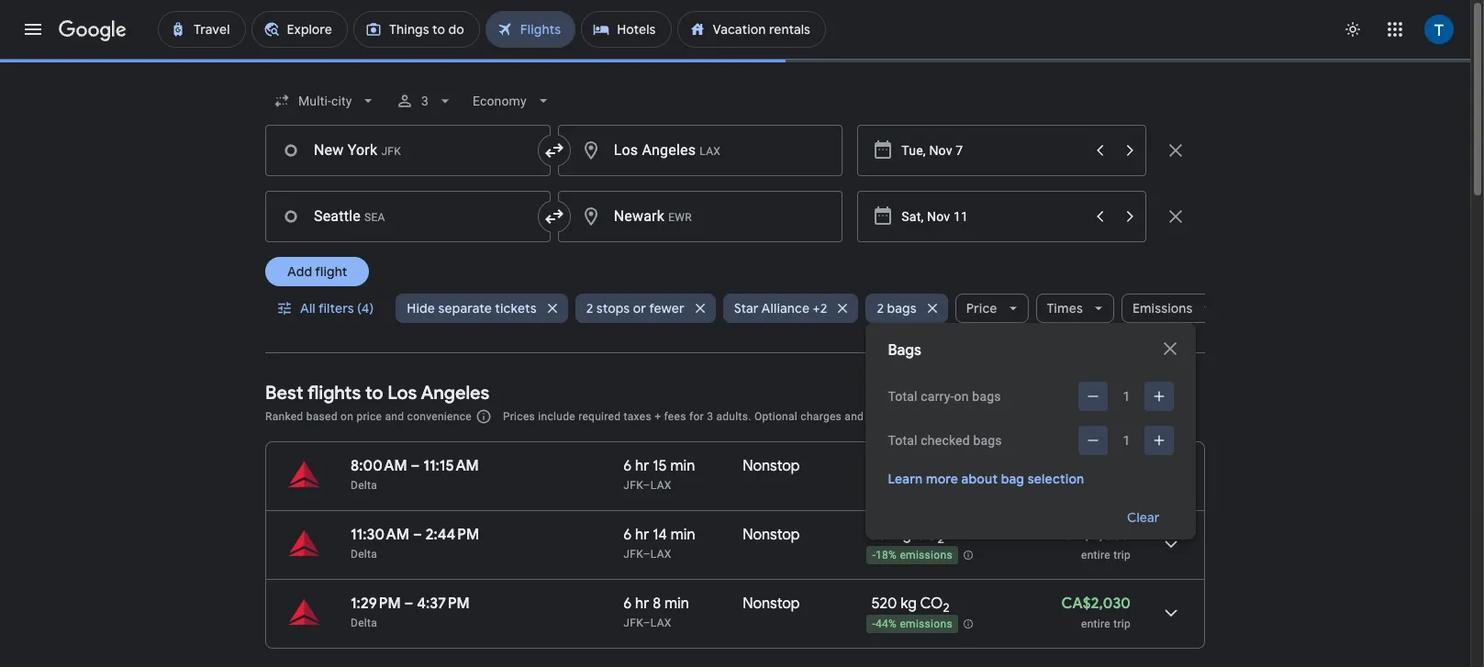 Task type: locate. For each thing, give the bounding box(es) containing it.
jfk down total duration 6 hr 14 min. element
[[624, 548, 643, 561]]

min inside 6 hr 14 min jfk – lax
[[671, 526, 696, 544]]

0 vertical spatial 6
[[624, 457, 632, 476]]

- down 520
[[872, 618, 876, 631]]

swap origin and destination. image
[[543, 140, 565, 162]]

min inside 6 hr 15 min jfk – lax
[[671, 457, 695, 476]]

2 inside "663 kg co 2"
[[942, 463, 948, 478]]

co up -28% emissions
[[919, 457, 942, 476]]

1 vertical spatial nonstop
[[743, 526, 800, 544]]

2 2030 canadian dollars text field from the top
[[1062, 526, 1131, 544]]

ca$2,030 for 663
[[1062, 457, 1131, 476]]

bags
[[887, 300, 917, 317], [972, 389, 1001, 404], [973, 433, 1002, 448]]

jfk inside 6 hr 15 min jfk – lax
[[624, 479, 643, 492]]

times button
[[1036, 286, 1114, 330]]

6 left 8
[[624, 595, 632, 613]]

663 kg co 2
[[872, 457, 948, 478]]

1 horizontal spatial 3
[[707, 410, 713, 423]]

2 vertical spatial jfk
[[624, 617, 643, 630]]

1 vertical spatial lax
[[651, 548, 672, 561]]

co inside 761 kg co 2
[[915, 526, 938, 544]]

total for total carry-on bags
[[888, 389, 918, 404]]

hide separate tickets button
[[396, 286, 568, 330]]

8
[[653, 595, 661, 613]]

1 vertical spatial min
[[671, 526, 696, 544]]

1 nonstop flight. element from the top
[[743, 457, 800, 478]]

1 hr from the top
[[635, 457, 649, 476]]

- for 520
[[872, 618, 876, 631]]

3 ca$2,030 from the top
[[1062, 595, 1131, 613]]

2 delta from the top
[[351, 548, 377, 561]]

entire down ca$2,030 text box
[[1081, 618, 1111, 631]]

entire
[[1081, 480, 1111, 493], [1081, 549, 1111, 562], [1081, 618, 1111, 631]]

fees
[[664, 410, 686, 423], [889, 410, 911, 423]]

by:
[[1157, 408, 1176, 424]]

3 hr from the top
[[635, 595, 649, 613]]

sort
[[1128, 408, 1154, 424]]

3 jfk from the top
[[624, 617, 643, 630]]

2 entire from the top
[[1081, 549, 1111, 562]]

min right 8
[[665, 595, 689, 613]]

2030 Canadian dollars text field
[[1062, 595, 1131, 613]]

0 vertical spatial hr
[[635, 457, 649, 476]]

Arrival time: 4:37 PM. text field
[[417, 595, 470, 613]]

– right 1:29 pm
[[404, 595, 413, 613]]

2030 canadian dollars text field down assistance
[[1062, 457, 1131, 476]]

nonstop flight. element
[[743, 457, 800, 478], [743, 526, 800, 547], [743, 595, 800, 616]]

0 vertical spatial bag
[[867, 410, 886, 423]]

1 vertical spatial on
[[341, 410, 354, 423]]

– left 11:15 am
[[411, 457, 420, 476]]

2 vertical spatial trip
[[1114, 618, 1131, 631]]

price
[[966, 300, 997, 317]]

1 horizontal spatial bag
[[1001, 471, 1025, 487]]

fees right + on the bottom left
[[664, 410, 686, 423]]

kg up -28% emissions
[[900, 457, 916, 476]]

co inside "663 kg co 2"
[[919, 457, 942, 476]]

+
[[655, 410, 661, 423]]

ca$2,030 entire trip left "flight details. leaves john f. kennedy international airport at 1:29 pm on tuesday, november 7 and arrives at los angeles international airport at 4:37 pm on tuesday, november 7." image
[[1062, 595, 1131, 631]]

0 vertical spatial ca$2,030
[[1062, 457, 1131, 476]]

on up apply.
[[954, 389, 969, 404]]

None text field
[[265, 125, 550, 176], [558, 125, 843, 176], [265, 191, 550, 242], [558, 191, 843, 242], [265, 125, 550, 176], [558, 125, 843, 176], [265, 191, 550, 242], [558, 191, 843, 242]]

44%
[[876, 618, 897, 631]]

2 inside 520 kg co 2
[[943, 601, 950, 616]]

kg for 520
[[901, 595, 917, 613]]

1 jfk from the top
[[624, 479, 643, 492]]

kg inside 520 kg co 2
[[901, 595, 917, 613]]

3 entire from the top
[[1081, 618, 1111, 631]]

3 - from the top
[[872, 618, 876, 631]]

required
[[578, 410, 621, 423]]

1 vertical spatial kg
[[896, 526, 912, 544]]

2 emissions from the top
[[900, 549, 953, 562]]

2 up -18% emissions
[[938, 532, 944, 547]]

1 vertical spatial entire
[[1081, 549, 1111, 562]]

0 vertical spatial delta
[[351, 479, 377, 492]]

2 vertical spatial nonstop
[[743, 595, 800, 613]]

2 vertical spatial lax
[[651, 617, 672, 630]]

1 delta from the top
[[351, 479, 377, 492]]

total checked bags
[[888, 433, 1002, 448]]

3 emissions from the top
[[900, 618, 953, 631]]

2 vertical spatial emissions
[[900, 618, 953, 631]]

co for 520
[[920, 595, 943, 613]]

1 nonstop from the top
[[743, 457, 800, 476]]

min right the 14
[[671, 526, 696, 544]]

trip for 663
[[1114, 480, 1131, 493]]

6 inside 6 hr 14 min jfk – lax
[[624, 526, 632, 544]]

hr left 15
[[635, 457, 649, 476]]

delta inside 11:30 am – 2:44 pm delta
[[351, 548, 377, 561]]

28%
[[876, 480, 897, 493]]

trip down clear button
[[1114, 549, 1131, 562]]

14
[[653, 526, 667, 544]]

delta down 11:30 am
[[351, 548, 377, 561]]

0 vertical spatial total
[[888, 389, 918, 404]]

– down "total duration 6 hr 8 min." element
[[643, 617, 651, 630]]

co up -44% emissions at the right
[[920, 595, 943, 613]]

2 stops or fewer button
[[575, 286, 716, 330]]

1 ca$2,030 from the top
[[1062, 457, 1131, 476]]

passenger
[[972, 410, 1027, 423]]

2 vertical spatial ca$2,030 entire trip
[[1062, 595, 1131, 631]]

1
[[1123, 389, 1130, 404], [1123, 433, 1130, 448]]

None field
[[265, 84, 385, 118], [466, 84, 560, 118], [265, 84, 385, 118], [466, 84, 560, 118]]

2 up -44% emissions at the right
[[943, 601, 950, 616]]

emissions down 761 kg co 2
[[900, 549, 953, 562]]

1 vertical spatial trip
[[1114, 549, 1131, 562]]

flight details. leaves john f. kennedy international airport at 1:29 pm on tuesday, november 7 and arrives at los angeles international airport at 4:37 pm on tuesday, november 7. image
[[1149, 591, 1193, 635]]

2 vertical spatial ca$2,030
[[1062, 595, 1131, 613]]

and right charges
[[845, 410, 864, 423]]

co inside 520 kg co 2
[[920, 595, 943, 613]]

-44% emissions
[[872, 618, 953, 631]]

bags inside popup button
[[887, 300, 917, 317]]

and
[[385, 410, 404, 423], [845, 410, 864, 423]]

1 vertical spatial 2030 canadian dollars text field
[[1062, 526, 1131, 544]]

1 total from the top
[[888, 389, 918, 404]]

hr left 8
[[635, 595, 649, 613]]

times
[[1047, 300, 1083, 317]]

best
[[265, 382, 304, 405]]

ca$2,030 for 520
[[1062, 595, 1131, 613]]

ca$2,030 up ca$2,030 text box
[[1062, 526, 1131, 544]]

flight details. leaves john f. kennedy international airport at 11:30 am on tuesday, november 7 and arrives at los angeles international airport at 2:44 pm on tuesday, november 7. image
[[1149, 522, 1193, 566]]

663
[[872, 457, 896, 476]]

Departure time: 8:00 AM. text field
[[351, 457, 407, 476]]

2 vertical spatial -
[[872, 618, 876, 631]]

0 vertical spatial 1
[[1123, 389, 1130, 404]]

min for 6 hr 8 min
[[665, 595, 689, 613]]

-18% emissions
[[872, 549, 953, 562]]

star
[[734, 300, 759, 317]]

1 1 from the top
[[1123, 389, 1130, 404]]

11:30 am
[[351, 526, 409, 544]]

1 vertical spatial bags
[[972, 389, 1001, 404]]

fewer
[[649, 300, 685, 317]]

emissions
[[900, 480, 953, 493], [900, 549, 953, 562], [900, 618, 953, 631]]

kg right 761
[[896, 526, 912, 544]]

1 horizontal spatial and
[[845, 410, 864, 423]]

2030 canadian dollars text field up ca$2,030 text box
[[1062, 526, 1131, 544]]

– inside 11:30 am – 2:44 pm delta
[[413, 526, 422, 544]]

1 up sort
[[1123, 389, 1130, 404]]

delta down 1:29 pm text field
[[351, 617, 377, 630]]

– down total duration 6 hr 15 min. element in the bottom of the page
[[643, 479, 651, 492]]

hr inside 6 hr 15 min jfk – lax
[[635, 457, 649, 476]]

co
[[919, 457, 942, 476], [915, 526, 938, 544], [920, 595, 943, 613]]

apply.
[[939, 410, 969, 423]]

carry-
[[921, 389, 954, 404]]

3 ca$2,030 entire trip from the top
[[1062, 595, 1131, 631]]

ca$2,030 entire trip for 663
[[1062, 457, 1131, 493]]

1 2030 canadian dollars text field from the top
[[1062, 457, 1131, 476]]

lax
[[651, 479, 672, 492], [651, 548, 672, 561], [651, 617, 672, 630]]

0 vertical spatial jfk
[[624, 479, 643, 492]]

0 vertical spatial 2030 canadian dollars text field
[[1062, 457, 1131, 476]]

total up bag fees button
[[888, 389, 918, 404]]

may
[[914, 410, 936, 423]]

3 nonstop flight. element from the top
[[743, 595, 800, 616]]

0 vertical spatial nonstop
[[743, 457, 800, 476]]

1 vertical spatial 1
[[1123, 433, 1130, 448]]

2 bags
[[877, 300, 917, 317]]

2 nonstop flight. element from the top
[[743, 526, 800, 547]]

2 total from the top
[[888, 433, 918, 448]]

2 vertical spatial bags
[[973, 433, 1002, 448]]

fees left may
[[889, 410, 911, 423]]

2 vertical spatial hr
[[635, 595, 649, 613]]

2 left stops
[[586, 300, 593, 317]]

min right 15
[[671, 457, 695, 476]]

2 right +2
[[877, 300, 884, 317]]

0 vertical spatial ca$2,030 entire trip
[[1062, 457, 1131, 493]]

1 horizontal spatial on
[[954, 389, 969, 404]]

to
[[365, 382, 383, 405]]

ca$2,030 entire trip up clear button
[[1062, 457, 1131, 493]]

3 inside popup button
[[422, 94, 429, 108]]

emissions down 520 kg co 2
[[900, 618, 953, 631]]

kg inside 761 kg co 2
[[896, 526, 912, 544]]

6 for 6 hr 15 min
[[624, 457, 632, 476]]

min inside the 6 hr 8 min jfk – lax
[[665, 595, 689, 613]]

2 6 from the top
[[624, 526, 632, 544]]

kg for 761
[[896, 526, 912, 544]]

2 - from the top
[[872, 549, 876, 562]]

bags up bags
[[887, 300, 917, 317]]

1 entire from the top
[[1081, 480, 1111, 493]]

star alliance +2 button
[[723, 286, 859, 330]]

2 vertical spatial min
[[665, 595, 689, 613]]

1 vertical spatial ca$2,030 entire trip
[[1062, 526, 1131, 562]]

0 vertical spatial lax
[[651, 479, 672, 492]]

2 vertical spatial kg
[[901, 595, 917, 613]]

best flights to los angeles
[[265, 382, 490, 405]]

bags down passenger
[[973, 433, 1002, 448]]

learn more about ranking image
[[475, 409, 492, 425]]

1 horizontal spatial fees
[[889, 410, 911, 423]]

ca$2,030
[[1062, 457, 1131, 476], [1062, 526, 1131, 544], [1062, 595, 1131, 613]]

total
[[888, 389, 918, 404], [888, 433, 918, 448]]

2030 canadian dollars text field for 663
[[1062, 457, 1131, 476]]

0 vertical spatial co
[[919, 457, 942, 476]]

2 nonstop from the top
[[743, 526, 800, 544]]

0 vertical spatial kg
[[900, 457, 916, 476]]

emissions down "663 kg co 2"
[[900, 480, 953, 493]]

on
[[954, 389, 969, 404], [341, 410, 354, 423]]

lax down 15
[[651, 479, 672, 492]]

0 horizontal spatial and
[[385, 410, 404, 423]]

761 kg co 2
[[872, 526, 944, 547]]

-28% emissions
[[872, 480, 953, 493]]

ca$2,030 entire trip up ca$2,030 text box
[[1062, 526, 1131, 562]]

3 nonstop from the top
[[743, 595, 800, 613]]

lax down the 14
[[651, 548, 672, 561]]

1 vertical spatial 3
[[707, 410, 713, 423]]

2 ca$2,030 from the top
[[1062, 526, 1131, 544]]

2 vertical spatial delta
[[351, 617, 377, 630]]

all filters (4) button
[[265, 286, 389, 330]]

trip up clear button
[[1114, 480, 1131, 493]]

delta
[[351, 479, 377, 492], [351, 548, 377, 561], [351, 617, 377, 630]]

Departure time: 11:30 AM. text field
[[351, 526, 409, 544]]

convenience
[[407, 410, 472, 423]]

on left price
[[341, 410, 354, 423]]

– left arrival time: 2:44 pm. text box
[[413, 526, 422, 544]]

ca$2,030 down assistance
[[1062, 457, 1131, 476]]

delta inside 8:00 am – 11:15 am delta
[[351, 479, 377, 492]]

bag left may
[[867, 410, 886, 423]]

0 vertical spatial bags
[[887, 300, 917, 317]]

1 vertical spatial -
[[872, 549, 876, 562]]

2 vertical spatial co
[[920, 595, 943, 613]]

bags up passenger
[[972, 389, 1001, 404]]

tickets
[[495, 300, 537, 317]]

1 for total checked bags
[[1123, 433, 1130, 448]]

6 for 6 hr 8 min
[[624, 595, 632, 613]]

Departure text field
[[902, 192, 1084, 241]]

1 and from the left
[[385, 410, 404, 423]]

1 ca$2,030 entire trip from the top
[[1062, 457, 1131, 493]]

2 down total checked bags
[[942, 463, 948, 478]]

sort by:
[[1128, 408, 1176, 424]]

0 vertical spatial nonstop flight. element
[[743, 457, 800, 478]]

– inside 1:29 pm – 4:37 pm delta
[[404, 595, 413, 613]]

0 vertical spatial 3
[[422, 94, 429, 108]]

lax inside 6 hr 14 min jfk – lax
[[651, 548, 672, 561]]

0 vertical spatial -
[[872, 480, 876, 493]]

all
[[300, 300, 316, 317]]

nonstop for 6 hr 8 min
[[743, 595, 800, 613]]

0 vertical spatial on
[[954, 389, 969, 404]]

(4)
[[357, 300, 374, 317]]

co for 663
[[919, 457, 942, 476]]

co up -18% emissions
[[915, 526, 938, 544]]

1 vertical spatial nonstop flight. element
[[743, 526, 800, 547]]

kg inside "663 kg co 2"
[[900, 457, 916, 476]]

3 trip from the top
[[1114, 618, 1131, 631]]

bags
[[888, 341, 922, 360]]

0 vertical spatial entire
[[1081, 480, 1111, 493]]

Arrival time: 2:44 PM. text field
[[426, 526, 479, 544]]

6 left 15
[[624, 457, 632, 476]]

2030 Canadian dollars text field
[[1062, 457, 1131, 476], [1062, 526, 1131, 544]]

jfk inside the 6 hr 8 min jfk – lax
[[624, 617, 643, 630]]

flight
[[315, 263, 347, 280]]

2 stops or fewer
[[586, 300, 685, 317]]

0 horizontal spatial 3
[[422, 94, 429, 108]]

2 jfk from the top
[[624, 548, 643, 561]]

lax down 8
[[651, 617, 672, 630]]

delta for 1:29 pm
[[351, 617, 377, 630]]

3 button
[[389, 79, 462, 123]]

ca$2,030 left "flight details. leaves john f. kennedy international airport at 1:29 pm on tuesday, november 7 and arrives at los angeles international airport at 4:37 pm on tuesday, november 7." image
[[1062, 595, 1131, 613]]

Departure time: 1:29 PM. text field
[[351, 595, 401, 613]]

2 trip from the top
[[1114, 549, 1131, 562]]

2 vertical spatial 6
[[624, 595, 632, 613]]

bag right about
[[1001, 471, 1025, 487]]

min for 6 hr 15 min
[[671, 457, 695, 476]]

loading results progress bar
[[0, 59, 1484, 62]]

0 vertical spatial trip
[[1114, 480, 1131, 493]]

6 inside the 6 hr 8 min jfk – lax
[[624, 595, 632, 613]]

1 vertical spatial emissions
[[900, 549, 953, 562]]

None search field
[[265, 79, 1224, 540]]

hr inside 6 hr 14 min jfk – lax
[[635, 526, 649, 544]]

angeles
[[421, 382, 490, 405]]

lax inside the 6 hr 8 min jfk – lax
[[651, 617, 672, 630]]

entire up clear button
[[1081, 480, 1111, 493]]

add flight button
[[265, 257, 369, 286]]

jfk inside 6 hr 14 min jfk – lax
[[624, 548, 643, 561]]

2 1 from the top
[[1123, 433, 1130, 448]]

jfk for 6 hr 8 min
[[624, 617, 643, 630]]

delta down departure time: 8:00 am. "text field"
[[351, 479, 377, 492]]

1 lax from the top
[[651, 479, 672, 492]]

0 vertical spatial min
[[671, 457, 695, 476]]

2 and from the left
[[845, 410, 864, 423]]

- down 761
[[872, 549, 876, 562]]

1 vertical spatial jfk
[[624, 548, 643, 561]]

include
[[538, 410, 575, 423]]

add
[[287, 263, 312, 280]]

1 vertical spatial ca$2,030
[[1062, 526, 1131, 544]]

1 6 from the top
[[624, 457, 632, 476]]

1 - from the top
[[872, 480, 876, 493]]

3 6 from the top
[[624, 595, 632, 613]]

0 horizontal spatial on
[[341, 410, 354, 423]]

total down bag fees button
[[888, 433, 918, 448]]

6
[[624, 457, 632, 476], [624, 526, 632, 544], [624, 595, 632, 613]]

trip down ca$2,030 text box
[[1114, 618, 1131, 631]]

1 trip from the top
[[1114, 480, 1131, 493]]

hr left the 14
[[635, 526, 649, 544]]

1:29 pm – 4:37 pm delta
[[351, 595, 470, 630]]

1 vertical spatial co
[[915, 526, 938, 544]]

2 lax from the top
[[651, 548, 672, 561]]

2 vertical spatial nonstop flight. element
[[743, 595, 800, 616]]

bag
[[867, 410, 886, 423], [1001, 471, 1025, 487]]

separate
[[438, 300, 492, 317]]

delta inside 1:29 pm – 4:37 pm delta
[[351, 617, 377, 630]]

jfk down "total duration 6 hr 8 min." element
[[624, 617, 643, 630]]

2 hr from the top
[[635, 526, 649, 544]]

3 lax from the top
[[651, 617, 672, 630]]

1 vertical spatial delta
[[351, 548, 377, 561]]

star alliance +2
[[734, 300, 827, 317]]

1 down sort
[[1123, 433, 1130, 448]]

6 for 6 hr 14 min
[[624, 526, 632, 544]]

6 inside 6 hr 15 min jfk – lax
[[624, 457, 632, 476]]

2 ca$2,030 entire trip from the top
[[1062, 526, 1131, 562]]

1 emissions from the top
[[900, 480, 953, 493]]

1 vertical spatial 6
[[624, 526, 632, 544]]

2 inside 761 kg co 2
[[938, 532, 944, 547]]

1 vertical spatial hr
[[635, 526, 649, 544]]

2 vertical spatial entire
[[1081, 618, 1111, 631]]

0 vertical spatial emissions
[[900, 480, 953, 493]]

6 left the 14
[[624, 526, 632, 544]]

trip
[[1114, 480, 1131, 493], [1114, 549, 1131, 562], [1114, 618, 1131, 631]]

3 delta from the top
[[351, 617, 377, 630]]

0 horizontal spatial fees
[[664, 410, 686, 423]]

ca$2,030 for 761
[[1062, 526, 1131, 544]]

hr
[[635, 457, 649, 476], [635, 526, 649, 544], [635, 595, 649, 613]]

–
[[411, 457, 420, 476], [643, 479, 651, 492], [413, 526, 422, 544], [643, 548, 651, 561], [404, 595, 413, 613], [643, 617, 651, 630]]

– inside 6 hr 15 min jfk – lax
[[643, 479, 651, 492]]

- down 663 at the bottom of page
[[872, 480, 876, 493]]

1 vertical spatial total
[[888, 433, 918, 448]]

learn
[[888, 471, 923, 487]]

kg up -44% emissions at the right
[[901, 595, 917, 613]]

– down total duration 6 hr 14 min. element
[[643, 548, 651, 561]]

ca$2,030 entire trip
[[1062, 457, 1131, 493], [1062, 526, 1131, 562], [1062, 595, 1131, 631]]

and down los
[[385, 410, 404, 423]]

kg
[[900, 457, 916, 476], [896, 526, 912, 544], [901, 595, 917, 613]]

jfk down total duration 6 hr 15 min. element in the bottom of the page
[[624, 479, 643, 492]]

jfk
[[624, 479, 643, 492], [624, 548, 643, 561], [624, 617, 643, 630]]

change appearance image
[[1331, 7, 1375, 51]]

nonstop flight. element for 6 hr 14 min
[[743, 526, 800, 547]]

entire up ca$2,030 text box
[[1081, 549, 1111, 562]]

lax inside 6 hr 15 min jfk – lax
[[651, 479, 672, 492]]

520
[[872, 595, 897, 613]]

hr inside the 6 hr 8 min jfk – lax
[[635, 595, 649, 613]]

bag fees button
[[867, 410, 911, 423]]



Task type: vqa. For each thing, say whether or not it's contained in the screenshot.
Flora related to 361 Flora Maxwell Rd
no



Task type: describe. For each thing, give the bounding box(es) containing it.
assistance
[[1030, 410, 1085, 423]]

taxes
[[624, 410, 652, 423]]

jfk for 6 hr 14 min
[[624, 548, 643, 561]]

6 hr 14 min jfk – lax
[[624, 526, 696, 561]]

hr for 8
[[635, 595, 649, 613]]

6 hr 15 min jfk – lax
[[624, 457, 695, 492]]

1 vertical spatial bag
[[1001, 471, 1025, 487]]

6 hr 8 min jfk – lax
[[624, 595, 689, 630]]

remove flight from new york to los angeles on tue, nov 7 image
[[1165, 140, 1187, 162]]

price button
[[955, 286, 1029, 330]]

delta for 8:00 am
[[351, 479, 377, 492]]

– inside 8:00 am – 11:15 am delta
[[411, 457, 420, 476]]

18%
[[876, 549, 897, 562]]

stops
[[597, 300, 630, 317]]

1 fees from the left
[[664, 410, 686, 423]]

trip for 520
[[1114, 618, 1131, 631]]

lax for 8
[[651, 617, 672, 630]]

selection
[[1028, 471, 1085, 487]]

clear button
[[1105, 496, 1182, 540]]

jfk for 6 hr 15 min
[[624, 479, 643, 492]]

– inside the 6 hr 8 min jfk – lax
[[643, 617, 651, 630]]

+2
[[813, 300, 827, 317]]

2 bags button
[[866, 286, 948, 330]]

main menu image
[[22, 18, 44, 40]]

leaves john f. kennedy international airport at 1:29 pm on tuesday, november 7 and arrives at los angeles international airport at 4:37 pm on tuesday, november 7. element
[[351, 595, 470, 613]]

emissions for 520
[[900, 618, 953, 631]]

price
[[357, 410, 382, 423]]

charges
[[801, 410, 842, 423]]

15
[[653, 457, 667, 476]]

trip for 761
[[1114, 549, 1131, 562]]

total duration 6 hr 14 min. element
[[624, 526, 743, 547]]

prices
[[503, 410, 535, 423]]

761
[[872, 526, 892, 544]]

delta for 11:30 am
[[351, 548, 377, 561]]

ca$2,030 entire trip for 761
[[1062, 526, 1131, 562]]

emissions for 663
[[900, 480, 953, 493]]

on for carry-
[[954, 389, 969, 404]]

hr for 15
[[635, 457, 649, 476]]

nonstop flight. element for 6 hr 15 min
[[743, 457, 800, 478]]

learn more about bag selection link
[[888, 471, 1085, 487]]

leaves john f. kennedy international airport at 8:00 am on tuesday, november 7 and arrives at los angeles international airport at 11:15 am on tuesday, november 7. element
[[351, 457, 479, 476]]

Arrival time: 11:15 AM. text field
[[423, 457, 479, 476]]

hide
[[407, 300, 435, 317]]

8:00 am
[[351, 457, 407, 476]]

nonstop for 6 hr 14 min
[[743, 526, 800, 544]]

– inside 6 hr 14 min jfk – lax
[[643, 548, 651, 561]]

flights
[[307, 382, 361, 405]]

emissions for 761
[[900, 549, 953, 562]]

optional
[[755, 410, 798, 423]]

entire for 663
[[1081, 480, 1111, 493]]

leaves john f. kennedy international airport at 11:30 am on tuesday, november 7 and arrives at los angeles international airport at 2:44 pm on tuesday, november 7. element
[[351, 526, 479, 544]]

8:00 am – 11:15 am delta
[[351, 457, 479, 492]]

min for 6 hr 14 min
[[671, 526, 696, 544]]

prices include required taxes + fees for 3 adults. optional charges and bag fees may apply. passenger assistance
[[503, 410, 1085, 423]]

total duration 6 hr 8 min. element
[[624, 595, 743, 616]]

nonstop flight. element for 6 hr 8 min
[[743, 595, 800, 616]]

2030 canadian dollars text field for 761
[[1062, 526, 1131, 544]]

clear
[[1127, 509, 1160, 526]]

2:44 pm
[[426, 526, 479, 544]]

co for 761
[[915, 526, 938, 544]]

2 for 520
[[943, 601, 950, 616]]

hr for 14
[[635, 526, 649, 544]]

hide separate tickets
[[407, 300, 537, 317]]

add flight
[[287, 263, 347, 280]]

ranked
[[265, 410, 303, 423]]

swap origin and destination. image
[[543, 206, 565, 228]]

learn more about bag selection
[[888, 471, 1085, 487]]

520 kg co 2
[[872, 595, 950, 616]]

or
[[633, 300, 646, 317]]

checked
[[921, 433, 970, 448]]

1:29 pm
[[351, 595, 401, 613]]

0 horizontal spatial bag
[[867, 410, 886, 423]]

- for 761
[[872, 549, 876, 562]]

1 for total carry-on bags
[[1123, 389, 1130, 404]]

- for 663
[[872, 480, 876, 493]]

4:37 pm
[[417, 595, 470, 613]]

emissions
[[1133, 300, 1193, 317]]

2 for 663
[[942, 463, 948, 478]]

los
[[388, 382, 417, 405]]

alliance
[[762, 300, 810, 317]]

lax for 15
[[651, 479, 672, 492]]

entire for 761
[[1081, 549, 1111, 562]]

lax for 14
[[651, 548, 672, 561]]

nonstop for 6 hr 15 min
[[743, 457, 800, 476]]

on for based
[[341, 410, 354, 423]]

kg for 663
[[900, 457, 916, 476]]

all filters (4)
[[300, 300, 374, 317]]

none search field containing bags
[[265, 79, 1224, 540]]

filters
[[318, 300, 354, 317]]

based
[[306, 410, 338, 423]]

total duration 6 hr 15 min. element
[[624, 457, 743, 478]]

adults.
[[716, 410, 752, 423]]

for
[[689, 410, 704, 423]]

about
[[962, 471, 998, 487]]

entire for 520
[[1081, 618, 1111, 631]]

2 fees from the left
[[889, 410, 911, 423]]

remove flight from seattle to newark on sat, nov 11 image
[[1165, 206, 1187, 228]]

11:30 am – 2:44 pm delta
[[351, 526, 479, 561]]

11:15 am
[[423, 457, 479, 476]]

more
[[926, 471, 958, 487]]

total for total checked bags
[[888, 433, 918, 448]]

emissions button
[[1122, 286, 1224, 330]]

ranked based on price and convenience
[[265, 410, 472, 423]]

Departure text field
[[902, 126, 1084, 175]]

sort by: button
[[1121, 394, 1205, 438]]

2 for 761
[[938, 532, 944, 547]]

ca$2,030 entire trip for 520
[[1062, 595, 1131, 631]]

total carry-on bags
[[888, 389, 1001, 404]]

close dialog image
[[1160, 338, 1182, 360]]

passenger assistance button
[[972, 410, 1085, 423]]



